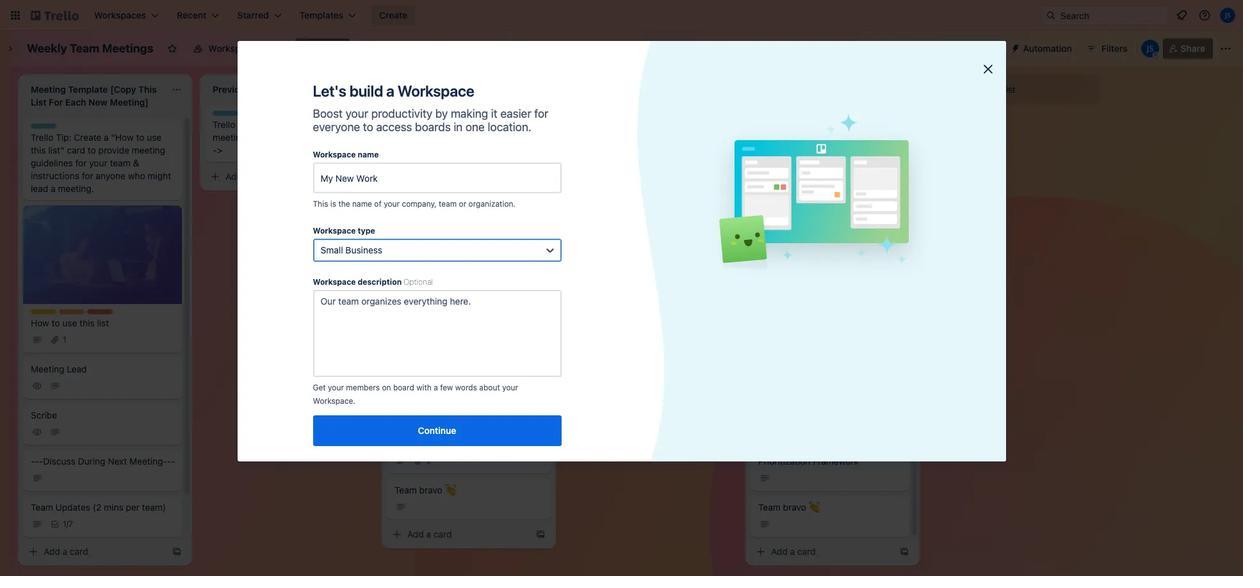 Task type: vqa. For each thing, say whether or not it's contained in the screenshot.
PRIVATE to the right
no



Task type: describe. For each thing, give the bounding box(es) containing it.
remote
[[758, 231, 790, 242]]

after
[[256, 119, 276, 130]]

1 horizontal spatial next
[[654, 168, 673, 179]]

0 notifications image
[[1174, 8, 1190, 23]]

strategic influence at work: training seminar takeaways
[[395, 260, 546, 284]]

power-ups button
[[923, 38, 1003, 59]]

card for trello tip: create a "how to use this list" card to provide meeting guidelines for your team & instructions for anyone who might lead a meeting. link
[[70, 546, 88, 557]]

1 horizontal spatial meeting lead link
[[387, 106, 551, 129]]

create from template… image for january 30th text box
[[536, 530, 546, 540]]

list"
[[48, 145, 64, 156]]

remote work campaign: the scoop
[[758, 231, 879, 255]]

add a card for january 30th text box's create from template… image
[[407, 529, 452, 540]]

1 horizontal spatial per
[[672, 214, 685, 225]]

Our team organizes everything here. text field
[[313, 290, 561, 377]]

Meeting Template [Copy This List For Each New Meeting] text field
[[23, 79, 164, 113]]

Search field
[[1056, 6, 1168, 25]]

1 horizontal spatial bravo
[[783, 502, 806, 513]]

topic clusters - making our content more... clustery
[[395, 426, 541, 449]]

0 vertical spatial (2
[[639, 214, 647, 225]]

in
[[454, 120, 463, 134]]

1/7
[[63, 519, 73, 529]]

business
[[346, 245, 382, 256]]

get
[[313, 383, 326, 393]]

few
[[440, 383, 453, 393]]

campaign:
[[816, 231, 861, 242]]

this
[[313, 199, 328, 209]]

sm image inside strategic influence at work: training seminar takeaways link
[[395, 289, 407, 302]]

0 vertical spatial list
[[1004, 84, 1016, 95]]

meetings
[[102, 42, 153, 55]]

meeting inside trello tip: create a "how to use this list" card to provide meeting guidelines for your team & instructions for anyone who might lead a meeting.
[[132, 145, 165, 156]]

January 30th text field
[[387, 79, 528, 100]]

1 vertical spatial 1
[[63, 335, 66, 344]]

web summit conference update
[[577, 288, 712, 299]]

might
[[148, 170, 171, 181]]

scoop
[[758, 244, 785, 255]]

summit
[[598, 288, 629, 299]]

1 vertical spatial updates
[[55, 502, 90, 513]]

post-
[[613, 316, 635, 327]]

let's
[[313, 82, 346, 100]]

let's build a workspace
[[313, 82, 474, 100]]

1 vertical spatial for
[[75, 158, 87, 168]]

to right 'how'
[[52, 317, 60, 328]]

on
[[382, 383, 391, 393]]

0 vertical spatial name
[[358, 150, 379, 160]]

0 vertical spatial jacob simon (jacobsimon16) image
[[1220, 8, 1236, 23]]

Workspace name text field
[[313, 163, 561, 193]]

members
[[346, 383, 380, 393]]

workspace down small
[[313, 277, 356, 287]]

1 horizontal spatial lead
[[431, 111, 451, 122]]

workspace.
[[313, 397, 355, 406]]

to left provide
[[88, 145, 96, 156]]

your up workspace.
[[328, 383, 344, 393]]

trello tip: create a "how to use this list" card to provide meeting guidelines for your team & instructions for anyone who might lead a meeting. link
[[23, 119, 182, 201]]

- inside trello tip: after you finish a meeting, drag the meeting list here. ->
[[213, 145, 217, 156]]

this inside trello tip: create a "how to use this list" card to provide meeting guidelines for your team & instructions for anyone who might lead a meeting.
[[31, 145, 46, 156]]

finish
[[296, 119, 318, 130]]

prioritization framework
[[758, 456, 859, 467]]

2 vertical spatial for
[[82, 170, 93, 181]]

0 vertical spatial ---discuss during next meeting--- link
[[569, 162, 733, 203]]

strategic influence at work: training seminar takeaways link
[[387, 254, 551, 308]]

1 vertical spatial 👏
[[809, 502, 820, 513]]

"how
[[111, 132, 134, 143]]

0 vertical spatial bravo
[[419, 485, 443, 496]]

0 vertical spatial team updates (2 mins per team)
[[577, 214, 712, 225]]

workspace visible
[[208, 43, 285, 54]]

tip: for create
[[56, 132, 71, 143]]

workspace description optional
[[313, 277, 433, 287]]

0 horizontal spatial meeting lead
[[31, 364, 87, 374]]

you
[[279, 119, 294, 130]]

small
[[321, 245, 343, 256]]

workspace up by
[[398, 82, 474, 100]]

company,
[[402, 199, 437, 209]]

share
[[1181, 43, 1206, 54]]

trello tip: after you finish a meeting, drag the meeting list here. ->
[[213, 119, 360, 156]]

by
[[435, 107, 448, 120]]

1 vertical spatial (2
[[93, 502, 101, 513]]

how to use this list
[[31, 317, 109, 328]]

workspace type
[[313, 226, 375, 236]]

star or unstar board image
[[167, 44, 178, 54]]

guidelines
[[31, 158, 73, 168]]

add a card link for meeting template [copy this list for each new meeting] text field's create from template… image
[[23, 543, 167, 561]]

0 horizontal spatial discuss
[[43, 456, 75, 467]]

our
[[493, 426, 507, 437]]

drag
[[251, 132, 270, 143]]

&
[[133, 158, 139, 168]]

scribe
[[31, 410, 57, 421]]

lead
[[31, 183, 48, 194]]

the inside trello tip: after you finish a meeting, drag the meeting list here. ->
[[273, 132, 286, 143]]

add for trello tip: after you finish a meeting, drag the meeting list here. -> link
[[225, 171, 242, 182]]

boost your productivity by making it easier for everyone to access boards in one location.
[[313, 107, 549, 134]]

open information menu image
[[1199, 9, 1211, 22]]

0 vertical spatial meeting lead
[[395, 111, 451, 122]]

automation
[[1023, 43, 1072, 54]]

your inside trello tip: create a "how to use this list" card to provide meeting guidelines for your team & instructions for anyone who might lead a meeting.
[[89, 158, 107, 168]]

6/6 link
[[387, 208, 551, 249]]

webinar
[[577, 316, 611, 327]]

location.
[[488, 120, 532, 134]]

instructions
[[31, 170, 79, 181]]

board
[[393, 383, 414, 393]]

add another list
[[951, 84, 1016, 95]]

0 horizontal spatial use
[[62, 317, 77, 328]]

easier
[[501, 107, 532, 120]]

add for right meeting lead link
[[407, 529, 424, 540]]

to inside boost your productivity by making it easier for everyone to access boards in one location.
[[363, 120, 373, 134]]

prioritization
[[758, 456, 811, 467]]

words
[[455, 383, 477, 393]]

here.
[[339, 132, 360, 143]]

productivity
[[371, 107, 433, 120]]

get your members on board with a few words about your workspace.
[[313, 383, 518, 406]]

workspace for workspace type
[[313, 226, 356, 236]]

1 vertical spatial ---discuss during next meeting---
[[31, 456, 175, 467]]

0 horizontal spatial per
[[126, 502, 140, 513]]

filters button
[[1082, 38, 1132, 59]]

build
[[350, 82, 383, 100]]

workspace for workspace visible
[[208, 43, 256, 54]]

workspace name
[[313, 150, 379, 160]]

1 vertical spatial jacob simon (jacobsimon16) image
[[1141, 40, 1159, 58]]

update
[[682, 288, 712, 299]]

another
[[970, 84, 1001, 95]]

more...
[[395, 439, 423, 449]]

create button
[[372, 5, 415, 26]]

1 horizontal spatial discuss
[[589, 168, 621, 179]]

of
[[374, 199, 382, 209]]

0 horizontal spatial ---discuss during next meeting--- link
[[23, 450, 182, 491]]

add a card for create from template… image related to previous meetings ---> text field
[[225, 171, 270, 182]]

framework
[[813, 456, 859, 467]]

1 horizontal spatial mins
[[650, 214, 669, 225]]

type
[[358, 226, 375, 236]]

team inside text box
[[70, 42, 100, 55]]

the
[[863, 231, 879, 242]]

boards
[[415, 120, 451, 134]]

use inside trello tip: create a "how to use this list" card to provide meeting guidelines for your team & instructions for anyone who might lead a meeting.
[[147, 132, 162, 143]]

organization.
[[469, 199, 516, 209]]

1 vertical spatial mins
[[104, 502, 123, 513]]

0 vertical spatial meeting
[[395, 111, 428, 122]]

a inside get your members on board with a few words about your workspace.
[[434, 383, 438, 393]]

create from template… image for previous meetings ---> text field
[[354, 172, 364, 182]]

add a card link for create from template… image related to previous meetings ---> text field
[[205, 168, 348, 186]]

1 horizontal spatial team bravo 👏
[[758, 502, 820, 513]]

list inside trello tip: after you finish a meeting, drag the meeting list here. ->
[[324, 132, 336, 143]]

1 horizontal spatial meeting-
[[675, 168, 713, 179]]



Task type: locate. For each thing, give the bounding box(es) containing it.
workspace inside button
[[208, 43, 256, 54]]

web
[[577, 288, 595, 299]]

discuss
[[589, 168, 621, 179], [43, 456, 75, 467]]

list
[[1004, 84, 1016, 95], [324, 132, 336, 143], [97, 317, 109, 328]]

2 vertical spatial list
[[97, 317, 109, 328]]

1 horizontal spatial team)
[[688, 214, 712, 225]]

or
[[459, 199, 467, 209]]

next up team updates (2 mins per team) link
[[654, 168, 673, 179]]

1 vertical spatial trello
[[31, 132, 53, 143]]

making inside boost your productivity by making it easier for everyone to access boards in one location.
[[451, 107, 488, 120]]

👏 down prioritization framework 'link'
[[809, 502, 820, 513]]

create
[[379, 10, 408, 20], [74, 132, 101, 143]]

0 horizontal spatial (2
[[93, 502, 101, 513]]

ups
[[978, 43, 995, 54]]

0 horizontal spatial jacob simon (jacobsimon16) image
[[1141, 40, 1159, 58]]

sm image
[[209, 170, 222, 183], [395, 230, 407, 243], [413, 230, 425, 243], [758, 260, 771, 273], [31, 333, 44, 346], [31, 380, 44, 392], [49, 380, 61, 392], [31, 426, 44, 439], [49, 426, 61, 439], [395, 501, 407, 513], [758, 518, 771, 531], [31, 518, 44, 531], [27, 546, 40, 559]]

webinar post-mortem
[[577, 316, 668, 327]]

jacob simon (jacobsimon16) image right the filters in the right of the page
[[1141, 40, 1159, 58]]

show menu image
[[1220, 42, 1233, 55]]

workspace down the here. on the left top of the page
[[313, 150, 356, 160]]

strategic
[[395, 260, 432, 271]]

topic
[[395, 426, 417, 437]]

create from template… image
[[354, 172, 364, 182], [536, 530, 546, 540], [172, 547, 182, 557], [899, 547, 910, 557]]

bravo down 2 on the bottom left of page
[[419, 485, 443, 496]]

share button
[[1163, 38, 1213, 59]]

meeting left by
[[395, 111, 428, 122]]

this left list"
[[31, 145, 46, 156]]

during up team updates (2 mins per team) link
[[624, 168, 651, 179]]

trello inside trello tip: create a "how to use this list" card to provide meeting guidelines for your team & instructions for anyone who might lead a meeting.
[[31, 132, 53, 143]]

trello up 'meeting,'
[[213, 119, 235, 130]]

anyone
[[96, 170, 126, 181]]

scribe link
[[23, 404, 182, 445]]

---discuss during next meeting--- link up team updates (2 mins per team) link
[[569, 162, 733, 203]]

tip: inside trello tip: create a "how to use this list" card to provide meeting guidelines for your team & instructions for anyone who might lead a meeting.
[[56, 132, 71, 143]]

sm image
[[395, 184, 407, 197], [776, 260, 789, 273], [395, 289, 407, 302], [49, 333, 61, 346], [395, 455, 407, 467], [413, 455, 425, 467], [758, 472, 771, 485], [31, 472, 44, 485], [49, 518, 61, 531], [391, 528, 404, 541], [755, 546, 767, 559]]

webinar post-mortem link
[[569, 311, 733, 352]]

board link
[[295, 38, 350, 59]]

trello
[[213, 119, 235, 130], [31, 132, 53, 143]]

card inside trello tip: create a "how to use this list" card to provide meeting guidelines for your team & instructions for anyone who might lead a meeting.
[[67, 145, 85, 156]]

1 horizontal spatial during
[[624, 168, 651, 179]]

card
[[67, 145, 85, 156], [252, 171, 270, 182], [434, 529, 452, 540], [70, 546, 88, 557], [797, 546, 816, 557]]

updates
[[601, 214, 636, 225], [55, 502, 90, 513]]

your right of
[[384, 199, 400, 209]]

filters
[[1102, 43, 1128, 54]]

weekly team meetings
[[27, 42, 153, 55]]

lead down how to use this list
[[67, 364, 87, 374]]

clusters
[[419, 426, 452, 437]]

name
[[358, 150, 379, 160], [352, 199, 372, 209]]

1 down work
[[790, 261, 794, 271]]

1 vertical spatial name
[[352, 199, 372, 209]]

1 horizontal spatial create
[[379, 10, 408, 20]]

search image
[[1046, 10, 1056, 20]]

next
[[654, 168, 673, 179], [108, 456, 127, 467]]

meeting
[[288, 132, 322, 143], [132, 145, 165, 156]]

meeting lead link down january 30th text box
[[387, 106, 551, 129]]

1 vertical spatial discuss
[[43, 456, 75, 467]]

is
[[330, 199, 336, 209]]

during
[[624, 168, 651, 179], [78, 456, 105, 467]]

0 horizontal spatial team bravo 👏
[[395, 485, 456, 496]]

2
[[427, 456, 431, 465]]

1 vertical spatial meeting
[[31, 364, 64, 374]]

>
[[217, 145, 222, 156]]

---discuss during next meeting--- link
[[569, 162, 733, 203], [23, 450, 182, 491]]

1 vertical spatial meeting lead
[[31, 364, 87, 374]]

0 horizontal spatial lead
[[67, 364, 87, 374]]

0 vertical spatial discuss
[[589, 168, 621, 179]]

workspace up small
[[313, 226, 356, 236]]

create from template… image for meeting template [copy this list for each new meeting] text field
[[172, 547, 182, 557]]

add a card link for january 30th text box's create from template… image
[[387, 526, 530, 544]]

lead left in at the left of page
[[431, 111, 451, 122]]

0 horizontal spatial team)
[[142, 502, 166, 513]]

trello for trello tip: create a "how to use this list" card to provide meeting guidelines for your team & instructions for anyone who might lead a meeting.
[[31, 132, 53, 143]]

jacob simon (jacobsimon16) image
[[1220, 8, 1236, 23], [1141, 40, 1159, 58]]

1 horizontal spatial meeting
[[395, 111, 428, 122]]

1 vertical spatial meeting lead link
[[23, 358, 182, 399]]

1 horizontal spatial ---discuss during next meeting---
[[577, 168, 721, 179]]

trello for trello tip: after you finish a meeting, drag the meeting list here. ->
[[213, 119, 235, 130]]

card for trello tip: after you finish a meeting, drag the meeting list here. -> link
[[252, 171, 270, 182]]

0 horizontal spatial team updates (2 mins per team)
[[31, 502, 166, 513]]

0 vertical spatial lead
[[431, 111, 451, 122]]

(2
[[639, 214, 647, 225], [93, 502, 101, 513]]

---discuss during next meeting--- down the scribe link
[[31, 456, 175, 467]]

customize views image
[[356, 42, 369, 55]]

0 vertical spatial updates
[[601, 214, 636, 225]]

1 vertical spatial lead
[[67, 364, 87, 374]]

making
[[451, 107, 488, 120], [461, 426, 491, 437]]

1 vertical spatial meeting-
[[129, 456, 167, 467]]

access
[[376, 120, 412, 134]]

everyone
[[313, 120, 360, 134]]

1 horizontal spatial team
[[439, 199, 457, 209]]

add a card
[[225, 171, 270, 182], [407, 529, 452, 540], [44, 546, 88, 557], [771, 546, 816, 557]]

next down the scribe link
[[108, 456, 127, 467]]

meeting-
[[675, 168, 713, 179], [129, 456, 167, 467]]

0 vertical spatial this
[[31, 145, 46, 156]]

Previous Meetings ---> text field
[[205, 79, 346, 100]]

trello tip: after you finish a meeting, drag the meeting list here. -> link
[[205, 106, 369, 162]]

0 vertical spatial making
[[451, 107, 488, 120]]

with
[[416, 383, 432, 393]]

trello inside trello tip: after you finish a meeting, drag the meeting list here. ->
[[213, 119, 235, 130]]

at
[[475, 260, 484, 271]]

this right 'how'
[[80, 317, 95, 328]]

1 vertical spatial this
[[80, 317, 95, 328]]

tip: up 'meeting,'
[[238, 119, 253, 130]]

create inside button
[[379, 10, 408, 20]]

0 vertical spatial team bravo 👏
[[395, 485, 456, 496]]

making left it
[[451, 107, 488, 120]]

1
[[790, 261, 794, 271], [63, 335, 66, 344]]

primary element
[[0, 0, 1243, 31]]

workspace for workspace name
[[313, 150, 356, 160]]

how
[[31, 317, 49, 328]]

continue
[[418, 425, 456, 436]]

meeting down finish
[[288, 132, 322, 143]]

a inside trello tip: after you finish a meeting, drag the meeting list here. ->
[[321, 119, 326, 130]]

optional
[[404, 277, 433, 287]]

for
[[534, 107, 549, 120], [75, 158, 87, 168], [82, 170, 93, 181]]

Board name text field
[[20, 38, 160, 59]]

small business
[[321, 245, 382, 256]]

workspace left "visible" on the left top of the page
[[208, 43, 256, 54]]

0 horizontal spatial updates
[[55, 502, 90, 513]]

clustery
[[426, 439, 459, 449]]

your down build
[[346, 107, 368, 120]]

👏
[[445, 485, 456, 496], [809, 502, 820, 513]]

tip: inside trello tip: after you finish a meeting, drag the meeting list here. ->
[[238, 119, 253, 130]]

1 horizontal spatial (2
[[639, 214, 647, 225]]

influence
[[435, 260, 473, 271]]

2 horizontal spatial list
[[1004, 84, 1016, 95]]

meeting lead link
[[387, 106, 551, 129], [23, 358, 182, 399]]

use right the "how
[[147, 132, 162, 143]]

---discuss during next meeting---
[[577, 168, 721, 179], [31, 456, 175, 467]]

1 horizontal spatial ---discuss during next meeting--- link
[[569, 162, 733, 203]]

1 vertical spatial meeting
[[132, 145, 165, 156]]

power-
[[948, 43, 978, 54]]

provide
[[98, 145, 129, 156]]

0 horizontal spatial this
[[31, 145, 46, 156]]

takeaways
[[431, 273, 475, 284]]

team)
[[688, 214, 712, 225], [142, 502, 166, 513]]

0 horizontal spatial meeting
[[31, 364, 64, 374]]

meeting lead link up the scribe link
[[23, 358, 182, 399]]

making left the our
[[461, 426, 491, 437]]

1 horizontal spatial meeting
[[288, 132, 322, 143]]

0 horizontal spatial next
[[108, 456, 127, 467]]

list right another
[[1004, 84, 1016, 95]]

team left or
[[439, 199, 457, 209]]

use right 'how'
[[62, 317, 77, 328]]

1 vertical spatial list
[[324, 132, 336, 143]]

team inside trello tip: create a "how to use this list" card to provide meeting guidelines for your team & instructions for anyone who might lead a meeting.
[[110, 158, 131, 168]]

team down provide
[[110, 158, 131, 168]]

for inside boost your productivity by making it easier for everyone to access boards in one location.
[[534, 107, 549, 120]]

description
[[358, 277, 402, 287]]

1 horizontal spatial team bravo 👏 link
[[751, 496, 910, 537]]

sm image inside prioritization framework 'link'
[[758, 472, 771, 485]]

1 down how to use this list
[[63, 335, 66, 344]]

content
[[510, 426, 541, 437]]

1 vertical spatial the
[[338, 199, 350, 209]]

who
[[128, 170, 145, 181]]

work
[[793, 231, 814, 242]]

1 vertical spatial create
[[74, 132, 101, 143]]

add a card for meeting template [copy this list for each new meeting] text field's create from template… image
[[44, 546, 88, 557]]

0 horizontal spatial mins
[[104, 502, 123, 513]]

0 horizontal spatial meeting lead link
[[23, 358, 182, 399]]

0 horizontal spatial the
[[273, 132, 286, 143]]

bravo
[[419, 485, 443, 496], [783, 502, 806, 513]]

lead
[[431, 111, 451, 122], [67, 364, 87, 374]]

1 vertical spatial team)
[[142, 502, 166, 513]]

power-ups
[[948, 43, 995, 54]]

this is the name of your company, team or organization.
[[313, 199, 516, 209]]

to
[[363, 120, 373, 134], [136, 132, 144, 143], [88, 145, 96, 156], [52, 317, 60, 328]]

your right about
[[502, 383, 518, 393]]

1 vertical spatial team
[[439, 199, 457, 209]]

- inside topic clusters - making our content more... clustery
[[455, 426, 459, 437]]

0 horizontal spatial meeting-
[[129, 456, 167, 467]]

0 vertical spatial team
[[110, 158, 131, 168]]

0 vertical spatial 1
[[790, 261, 794, 271]]

---discuss during next meeting--- up team updates (2 mins per team) link
[[577, 168, 721, 179]]

1 horizontal spatial this
[[80, 317, 95, 328]]

to right the here. on the left top of the page
[[363, 120, 373, 134]]

1 horizontal spatial tip:
[[238, 119, 253, 130]]

your
[[346, 107, 368, 120], [89, 158, 107, 168], [384, 199, 400, 209], [328, 383, 344, 393], [502, 383, 518, 393]]

meeting inside trello tip: after you finish a meeting, drag the meeting list here. ->
[[288, 132, 322, 143]]

add for trello tip: create a "how to use this list" card to provide meeting guidelines for your team & instructions for anyone who might lead a meeting. link
[[44, 546, 60, 557]]

jacob simon (jacobsimon16) image right open information menu icon at the top right
[[1220, 8, 1236, 23]]

1 vertical spatial tip:
[[56, 132, 71, 143]]

1 vertical spatial making
[[461, 426, 491, 437]]

to right the "how
[[136, 132, 144, 143]]

team
[[110, 158, 131, 168], [439, 199, 457, 209]]

meeting up scribe at bottom
[[31, 364, 64, 374]]

the right is
[[338, 199, 350, 209]]

1 horizontal spatial 👏
[[809, 502, 820, 513]]

training
[[513, 260, 546, 271]]

web summit conference update link
[[569, 283, 733, 306]]

team bravo 👏 down "prioritization"
[[758, 502, 820, 513]]

tip: for after
[[238, 119, 253, 130]]

1 horizontal spatial updates
[[601, 214, 636, 225]]

1 horizontal spatial the
[[338, 199, 350, 209]]

0 horizontal spatial create
[[74, 132, 101, 143]]

card for right meeting lead link
[[434, 529, 452, 540]]

1 vertical spatial during
[[78, 456, 105, 467]]

list right 'how'
[[97, 317, 109, 328]]

1 vertical spatial team updates (2 mins per team)
[[31, 502, 166, 513]]

1 vertical spatial next
[[108, 456, 127, 467]]

team bravo 👏 link down 2 on the bottom left of page
[[387, 479, 551, 520]]

one
[[466, 120, 485, 134]]

1 vertical spatial team bravo 👏
[[758, 502, 820, 513]]

0 horizontal spatial team bravo 👏 link
[[387, 479, 551, 520]]

1 horizontal spatial team updates (2 mins per team)
[[577, 214, 712, 225]]

0 vertical spatial per
[[672, 214, 685, 225]]

your up anyone
[[89, 158, 107, 168]]

team updates (2 mins per team)
[[577, 214, 712, 225], [31, 502, 166, 513]]

0 horizontal spatial meeting
[[132, 145, 165, 156]]

create inside trello tip: create a "how to use this list" card to provide meeting guidelines for your team & instructions for anyone who might lead a meeting.
[[74, 132, 101, 143]]

list left the here. on the left top of the page
[[324, 132, 336, 143]]

0 vertical spatial during
[[624, 168, 651, 179]]

0 vertical spatial meeting-
[[675, 168, 713, 179]]

name left of
[[352, 199, 372, 209]]

1 horizontal spatial use
[[147, 132, 162, 143]]

---discuss during next meeting--- link down the scribe link
[[23, 450, 182, 491]]

trello up list"
[[31, 132, 53, 143]]

team bravo 👏 link down prioritization framework 'link'
[[751, 496, 910, 537]]

making inside topic clusters - making our content more... clustery
[[461, 426, 491, 437]]

updates inside team updates (2 mins per team) link
[[601, 214, 636, 225]]

0 horizontal spatial 1
[[63, 335, 66, 344]]

tip: up list"
[[56, 132, 71, 143]]

it
[[491, 107, 498, 120]]

👏 down clustery
[[445, 485, 456, 496]]

January 23rd text field
[[569, 79, 710, 100]]

0 horizontal spatial tip:
[[56, 132, 71, 143]]

your inside boost your productivity by making it easier for everyone to access boards in one location.
[[346, 107, 368, 120]]

bravo down "prioritization"
[[783, 502, 806, 513]]

during down the scribe link
[[78, 456, 105, 467]]

meeting up & in the left top of the page
[[132, 145, 165, 156]]

1 horizontal spatial list
[[324, 132, 336, 143]]

0 horizontal spatial during
[[78, 456, 105, 467]]

0 vertical spatial 👏
[[445, 485, 456, 496]]

continue button
[[313, 416, 561, 446]]

the down the you on the left top of the page
[[273, 132, 286, 143]]

weekly
[[27, 42, 67, 55]]

workspace
[[208, 43, 256, 54], [398, 82, 474, 100], [313, 150, 356, 160], [313, 226, 356, 236], [313, 277, 356, 287]]

automation button
[[1005, 38, 1080, 59]]

1 horizontal spatial jacob simon (jacobsimon16) image
[[1220, 8, 1236, 23]]

0 horizontal spatial bravo
[[419, 485, 443, 496]]

1 vertical spatial bravo
[[783, 502, 806, 513]]

0 horizontal spatial list
[[97, 317, 109, 328]]

0 vertical spatial ---discuss during next meeting---
[[577, 168, 721, 179]]

team bravo 👏 down 2 on the bottom left of page
[[395, 485, 456, 496]]

name down the here. on the left top of the page
[[358, 150, 379, 160]]

0 vertical spatial team)
[[688, 214, 712, 225]]



